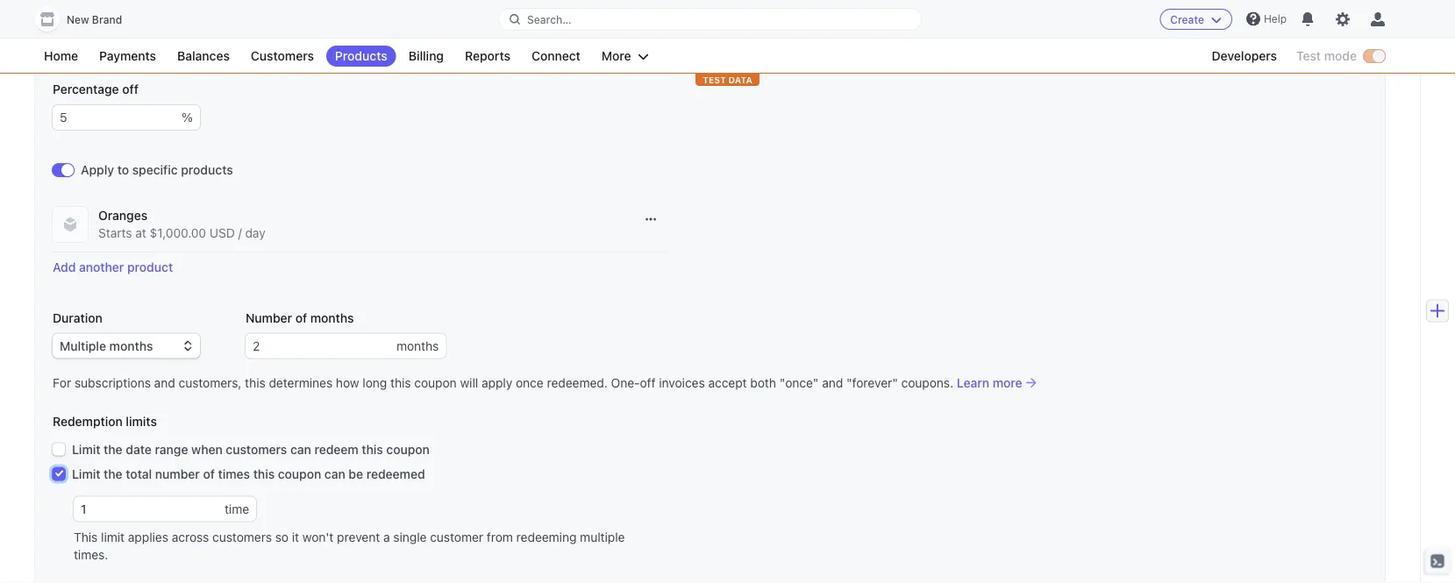 Task type: describe. For each thing, give the bounding box(es) containing it.
usd
[[210, 226, 235, 241]]

months button
[[397, 334, 446, 359]]

% button
[[182, 106, 200, 130]]

payments
[[99, 49, 156, 63]]

%
[[182, 111, 193, 125]]

help button
[[1239, 5, 1294, 33]]

this right customers,
[[245, 376, 266, 390]]

to
[[117, 163, 129, 178]]

range
[[155, 443, 188, 457]]

starts
[[98, 226, 132, 241]]

percentage for percentage off
[[53, 82, 119, 97]]

for subscriptions and customers, this determines how long this coupon will apply once redeemed. one-off invoices accept both "once" and "forever" coupons.
[[53, 376, 954, 390]]

amount
[[106, 37, 150, 51]]

1 vertical spatial can
[[325, 467, 345, 482]]

once
[[516, 376, 544, 390]]

billing
[[409, 49, 444, 63]]

for
[[53, 376, 71, 390]]

reports link
[[456, 46, 519, 67]]

$1,000.00
[[150, 226, 206, 241]]

subscriptions
[[75, 376, 151, 390]]

date
[[126, 443, 152, 457]]

more
[[993, 376, 1023, 390]]

fixed amount discount
[[72, 37, 203, 51]]

balances link
[[168, 46, 239, 67]]

data
[[729, 75, 753, 85]]

number
[[155, 467, 200, 482]]

more button
[[593, 46, 658, 67]]

one-
[[611, 376, 640, 390]]

limit for limit the date range when customers can redeem this coupon
[[72, 443, 100, 457]]

connect
[[532, 49, 581, 63]]

redemption limits
[[53, 414, 157, 429]]

/
[[238, 226, 242, 241]]

test data
[[703, 75, 753, 85]]

new
[[67, 14, 89, 26]]

number of months
[[246, 311, 354, 325]]

connect link
[[523, 46, 589, 67]]

payments link
[[90, 46, 165, 67]]

0 vertical spatial can
[[290, 443, 311, 457]]

more
[[602, 49, 631, 63]]

developers
[[1212, 49, 1277, 63]]

test
[[1297, 49, 1321, 63]]

both
[[750, 376, 776, 390]]

single
[[393, 530, 427, 545]]

applies
[[128, 530, 168, 545]]

products link
[[326, 46, 396, 67]]

limits
[[126, 414, 157, 429]]

duration
[[53, 311, 102, 325]]

search…
[[527, 13, 572, 25]]

Search… text field
[[499, 8, 921, 30]]

create button
[[1160, 9, 1232, 30]]

redeemed
[[366, 467, 425, 482]]

test mode
[[1297, 49, 1357, 63]]

products
[[181, 163, 233, 178]]

percentage for percentage discount
[[72, 12, 138, 27]]

limit
[[101, 530, 125, 545]]

learn more
[[957, 376, 1023, 390]]

create
[[1170, 13, 1204, 25]]

percentage discount
[[72, 12, 192, 27]]

specific
[[132, 163, 178, 178]]

billing link
[[400, 46, 453, 67]]

1 horizontal spatial of
[[295, 311, 307, 325]]

customers link
[[242, 46, 323, 67]]

reports
[[465, 49, 511, 63]]

it
[[292, 530, 299, 545]]

products
[[335, 49, 387, 63]]

add another product
[[53, 260, 173, 275]]

developers link
[[1203, 46, 1286, 67]]



Task type: locate. For each thing, give the bounding box(es) containing it.
total
[[126, 467, 152, 482]]

redeem
[[314, 443, 359, 457]]

customers,
[[179, 376, 242, 390]]

apply
[[482, 376, 513, 390]]

discount right amount
[[153, 37, 203, 51]]

oranges starts at $1,000.00 usd / day
[[98, 209, 266, 241]]

1 vertical spatial discount
[[153, 37, 203, 51]]

1 vertical spatial percentage
[[53, 82, 119, 97]]

0 vertical spatial limit
[[72, 443, 100, 457]]

coupon for redeem
[[386, 443, 430, 457]]

months inside months button
[[397, 339, 439, 354]]

0 horizontal spatial off
[[122, 82, 138, 97]]

across
[[172, 530, 209, 545]]

be
[[349, 467, 363, 482]]

coupon up redeemed
[[386, 443, 430, 457]]

2 limit from the top
[[72, 467, 100, 482]]

another
[[79, 260, 124, 275]]

can left redeem
[[290, 443, 311, 457]]

Search… search field
[[499, 8, 921, 30]]

this limit applies across customers so it won't prevent a single customer from redeeming multiple times.
[[74, 530, 625, 562]]

the for total
[[104, 467, 123, 482]]

won't
[[303, 530, 334, 545]]

1 and from the left
[[154, 376, 175, 390]]

home
[[44, 49, 78, 63]]

determines
[[269, 376, 333, 390]]

1 horizontal spatial off
[[640, 376, 656, 390]]

limit
[[72, 443, 100, 457], [72, 467, 100, 482]]

and up limits
[[154, 376, 175, 390]]

multiple
[[580, 530, 625, 545]]

limit the total number of times this coupon can be redeemed
[[72, 467, 425, 482]]

product
[[127, 260, 173, 275]]

0 vertical spatial percentage
[[72, 12, 138, 27]]

1 horizontal spatial can
[[325, 467, 345, 482]]

customers inside this limit applies across customers so it won't prevent a single customer from redeeming multiple times.
[[212, 530, 272, 545]]

0 vertical spatial customers
[[226, 443, 287, 457]]

from
[[487, 530, 513, 545]]

1 vertical spatial of
[[203, 467, 215, 482]]

coupon left 'will'
[[414, 376, 457, 390]]

how
[[336, 376, 359, 390]]

prevent
[[337, 530, 380, 545]]

coupon
[[414, 376, 457, 390], [386, 443, 430, 457], [278, 467, 321, 482]]

times
[[218, 467, 250, 482]]

discount up fixed amount discount
[[141, 12, 192, 27]]

None text field
[[53, 106, 182, 130], [246, 334, 397, 359], [53, 106, 182, 130], [246, 334, 397, 359]]

of down when
[[203, 467, 215, 482]]

0 horizontal spatial of
[[203, 467, 215, 482]]

1 the from the top
[[104, 443, 123, 457]]

this
[[245, 376, 266, 390], [390, 376, 411, 390], [362, 443, 383, 457], [253, 467, 275, 482]]

0 vertical spatial discount
[[141, 12, 192, 27]]

the
[[104, 443, 123, 457], [104, 467, 123, 482]]

apply to specific products
[[81, 163, 233, 178]]

accept
[[708, 376, 747, 390]]

"once"
[[780, 376, 819, 390]]

redeeming
[[516, 530, 577, 545]]

limit the date range when customers can redeem this coupon
[[72, 443, 430, 457]]

test
[[703, 75, 726, 85]]

when
[[191, 443, 223, 457]]

coupon down redeem
[[278, 467, 321, 482]]

1 vertical spatial months
[[397, 339, 439, 354]]

this up the "be"
[[362, 443, 383, 457]]

this
[[74, 530, 98, 545]]

0 vertical spatial months
[[310, 311, 354, 325]]

1 vertical spatial coupon
[[386, 443, 430, 457]]

new brand
[[67, 14, 122, 26]]

discount
[[141, 12, 192, 27], [153, 37, 203, 51]]

2 vertical spatial coupon
[[278, 467, 321, 482]]

0 vertical spatial of
[[295, 311, 307, 325]]

0 vertical spatial coupon
[[414, 376, 457, 390]]

times.
[[74, 548, 108, 562]]

invoices
[[659, 376, 705, 390]]

brand
[[92, 14, 122, 26]]

redemption
[[53, 414, 123, 429]]

coupons.
[[901, 376, 954, 390]]

a
[[383, 530, 390, 545]]

can left the "be"
[[325, 467, 345, 482]]

this right the long
[[390, 376, 411, 390]]

add another product button
[[53, 260, 173, 275]]

can
[[290, 443, 311, 457], [325, 467, 345, 482]]

1 vertical spatial off
[[640, 376, 656, 390]]

None text field
[[74, 497, 225, 522]]

1 limit from the top
[[72, 443, 100, 457]]

customers down time button
[[212, 530, 272, 545]]

0 horizontal spatial and
[[154, 376, 175, 390]]

learn more link
[[957, 375, 1037, 392]]

this down limit the date range when customers can redeem this coupon
[[253, 467, 275, 482]]

and right "once"
[[822, 376, 843, 390]]

new brand button
[[35, 7, 140, 32]]

day
[[245, 226, 266, 241]]

2 and from the left
[[822, 376, 843, 390]]

months
[[310, 311, 354, 325], [397, 339, 439, 354]]

1 vertical spatial limit
[[72, 467, 100, 482]]

off left invoices
[[640, 376, 656, 390]]

number
[[246, 311, 292, 325]]

help
[[1264, 13, 1287, 25]]

redeemed.
[[547, 376, 608, 390]]

at
[[135, 226, 146, 241]]

1 horizontal spatial and
[[822, 376, 843, 390]]

svg image
[[646, 215, 656, 225]]

limit for limit the total number of times this coupon can be redeemed
[[72, 467, 100, 482]]

off down payments link
[[122, 82, 138, 97]]

fixed
[[72, 37, 103, 51]]

balances
[[177, 49, 230, 63]]

2 the from the top
[[104, 467, 123, 482]]

1 vertical spatial the
[[104, 467, 123, 482]]

time
[[225, 502, 249, 517]]

learn
[[957, 376, 990, 390]]

home link
[[35, 46, 87, 67]]

long
[[363, 376, 387, 390]]

oranges
[[98, 209, 147, 223]]

1 vertical spatial customers
[[212, 530, 272, 545]]

customer
[[430, 530, 483, 545]]

of right number
[[295, 311, 307, 325]]

customers
[[251, 49, 314, 63]]

0 horizontal spatial months
[[310, 311, 354, 325]]

the left total
[[104, 467, 123, 482]]

apply
[[81, 163, 114, 178]]

1 horizontal spatial months
[[397, 339, 439, 354]]

percentage off
[[53, 82, 138, 97]]

customers up limit the total number of times this coupon can be redeemed
[[226, 443, 287, 457]]

coupon for long
[[414, 376, 457, 390]]

the left date
[[104, 443, 123, 457]]

0 vertical spatial the
[[104, 443, 123, 457]]

mode
[[1324, 49, 1357, 63]]

the for date
[[104, 443, 123, 457]]

0 horizontal spatial can
[[290, 443, 311, 457]]

"forever"
[[847, 376, 898, 390]]

0 vertical spatial off
[[122, 82, 138, 97]]



Task type: vqa. For each thing, say whether or not it's contained in the screenshot.
Edit pins icon
no



